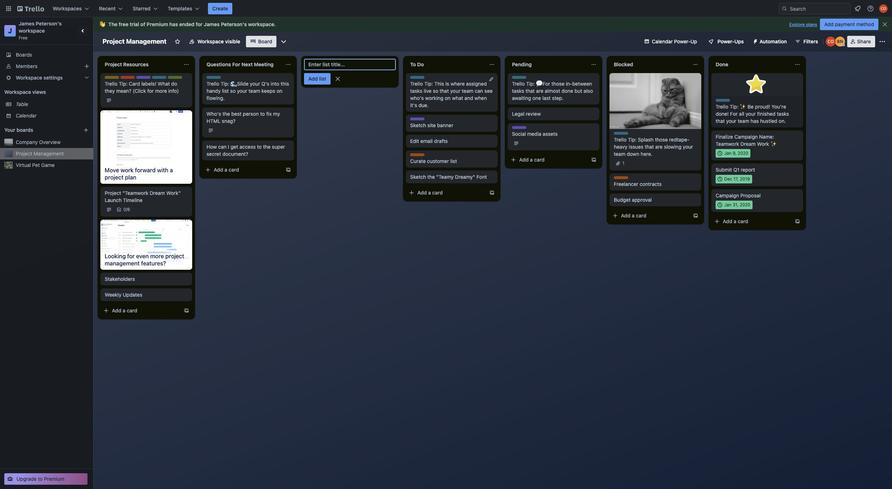 Task type: locate. For each thing, give the bounding box(es) containing it.
management up game
[[34, 151, 64, 157]]

tip: up handy
[[221, 81, 229, 87]]

the left "teamy
[[427, 174, 435, 180]]

recent button
[[95, 3, 127, 14]]

management down the of
[[126, 38, 167, 45]]

boards
[[16, 52, 32, 58]]

upgrade to premium link
[[4, 474, 87, 485]]

share
[[857, 38, 871, 44]]

2 vertical spatial workspace
[[4, 89, 31, 95]]

card for to do
[[432, 190, 443, 196]]

project management down company overview
[[16, 151, 64, 157]]

team for q's
[[249, 88, 260, 94]]

snag?
[[222, 118, 236, 124]]

1 horizontal spatial create from template… image
[[693, 213, 699, 219]]

calendar
[[652, 38, 673, 44], [16, 113, 37, 119]]

james up free
[[19, 20, 34, 27]]

add a card button for project resources
[[100, 305, 181, 317]]

for inside "questions for next meeting" text box
[[232, 61, 240, 67]]

power-ups button
[[703, 36, 748, 47]]

tip: inside the trello tip trello tip: 🌊slide your q's into this handy list so your team keeps on flowing.
[[221, 81, 229, 87]]

james peterson's workspace link
[[19, 20, 63, 34]]

color: orange, title: "one more step" element up freelancer
[[614, 176, 628, 179]]

1 vertical spatial campaign
[[716, 193, 739, 199]]

sketch left site
[[410, 122, 426, 128]]

1 vertical spatial list
[[222, 88, 229, 94]]

that up one
[[526, 88, 535, 94]]

table
[[16, 101, 28, 107]]

dream
[[741, 141, 756, 147], [150, 190, 165, 196]]

the inside the how can i get access to the super secret document?
[[263, 144, 271, 150]]

boards
[[17, 127, 33, 133]]

0 vertical spatial color: purple, title: "design team" element
[[136, 76, 163, 81]]

0 vertical spatial list
[[319, 76, 326, 82]]

1 horizontal spatial workspace
[[248, 21, 274, 27]]

social media assets link
[[512, 131, 595, 138]]

add inside button
[[824, 21, 834, 27]]

that inside trello tip trello tip: this is where assigned tasks live so that your team can see who's working on what and when it's due.
[[440, 88, 449, 94]]

the for who's
[[223, 111, 230, 117]]

workspace up board link
[[248, 21, 274, 27]]

tip: for trello tip: 💬for those in-between tasks that are almost done but also awaiting one last step.
[[526, 81, 535, 87]]

add a card down jan 31, 2020 option on the right top
[[723, 218, 748, 224]]

0 horizontal spatial management
[[34, 151, 64, 157]]

2 vertical spatial the
[[427, 174, 435, 180]]

0 horizontal spatial for
[[232, 61, 240, 67]]

so down 🌊slide
[[230, 88, 236, 94]]

game
[[41, 162, 55, 168]]

are for slowing
[[655, 144, 663, 150]]

a down document?
[[225, 167, 227, 173]]

🌊slide
[[231, 81, 249, 87]]

0 vertical spatial campaign
[[735, 134, 758, 140]]

email
[[421, 138, 433, 144]]

tasks inside trello tip trello tip: ✨ be proud! you're done! for all your finished tasks that your team has hustled on.
[[777, 111, 789, 117]]

team for redtape-
[[614, 151, 625, 157]]

those up the slowing
[[655, 137, 668, 143]]

color: sky, title: "trello tip" element
[[152, 76, 171, 81], [207, 76, 226, 81], [410, 76, 429, 81], [512, 76, 531, 81], [716, 99, 735, 104], [614, 132, 633, 137]]

tasks inside trello tip trello tip: 💬for those in-between tasks that are almost done but also awaiting one last step.
[[512, 88, 524, 94]]

workspaces
[[53, 5, 82, 11]]

peterson's
[[36, 20, 62, 27], [221, 21, 247, 27]]

james up workspace visible button
[[204, 21, 220, 27]]

more up features?
[[150, 253, 164, 259]]

1 so from the left
[[230, 88, 236, 94]]

list left the cancel list editing icon
[[319, 76, 326, 82]]

team
[[249, 88, 260, 94], [462, 88, 473, 94], [738, 118, 749, 124], [614, 151, 625, 157]]

1 vertical spatial color: orange, title: "one more step" element
[[614, 176, 628, 179]]

tip for trello tip: ✨ be proud! you're done! for all your finished tasks that your team has hustled on.
[[728, 99, 735, 104]]

1 jan from the top
[[724, 151, 732, 156]]

tip: up issues
[[628, 137, 637, 143]]

proud!
[[755, 104, 770, 110]]

tasks up on.
[[777, 111, 789, 117]]

those for almost
[[552, 81, 565, 87]]

To Do text field
[[406, 59, 485, 70]]

that inside trello tip trello tip: splash those redtape- heavy issues that are slowing your team down here.
[[645, 144, 654, 150]]

trello tip: this is where assigned tasks live so that your team can see who's working on what and when it's due. link
[[410, 80, 493, 109]]

power-
[[674, 38, 691, 44], [718, 38, 735, 44]]

so inside the trello tip trello tip: 🌊slide your q's into this handy list so your team keeps on flowing.
[[230, 88, 236, 94]]

0 horizontal spatial tasks
[[410, 88, 422, 94]]

1 sketch from the top
[[410, 122, 426, 128]]

so up working
[[433, 88, 438, 94]]

0 vertical spatial can
[[475, 88, 483, 94]]

project management link
[[16, 150, 89, 157]]

budget approval link
[[614, 197, 697, 204]]

2 sketch from the top
[[410, 174, 426, 180]]

sketch site banner link
[[410, 122, 493, 129]]

0 horizontal spatial project
[[105, 174, 124, 181]]

1 horizontal spatial can
[[475, 88, 483, 94]]

color: orange, title: "one more step" element
[[410, 153, 425, 156], [614, 176, 628, 179]]

color: sky, title: "trello tip" element for trello tip: ✨ be proud! you're done! for all your finished tasks that your team has hustled on.
[[716, 99, 735, 104]]

premium right upgrade on the left of page
[[44, 476, 64, 482]]

create from template… image
[[591, 157, 597, 163], [489, 190, 495, 196], [184, 308, 189, 314]]

budget approval
[[614, 197, 652, 203]]

1 vertical spatial workspace
[[19, 28, 45, 34]]

2 vertical spatial to
[[38, 476, 43, 482]]

2 so from the left
[[433, 88, 438, 94]]

a down media
[[530, 157, 533, 163]]

tip: left be
[[730, 104, 739, 110]]

2 vertical spatial color: purple, title: "design team" element
[[512, 126, 539, 132]]

more down what on the top of page
[[155, 88, 167, 94]]

0 vertical spatial workspace
[[197, 38, 224, 44]]

are left the slowing
[[655, 144, 663, 150]]

1 vertical spatial create from template… image
[[693, 213, 699, 219]]

2 vertical spatial list
[[450, 158, 457, 164]]

0 horizontal spatial has
[[169, 21, 178, 27]]

team inside trello tip trello tip: splash those redtape- heavy issues that are slowing your team down here.
[[614, 151, 625, 157]]

trello tip trello tip: 💬for those in-between tasks that are almost done but also awaiting one last step.
[[512, 76, 593, 101]]

the inside the who's the best person to fix my html snag?
[[223, 111, 230, 117]]

banner
[[93, 17, 892, 32]]

project management down the trial
[[103, 38, 167, 45]]

team down all
[[738, 118, 749, 124]]

q's
[[261, 81, 269, 87]]

add a card button
[[508, 154, 588, 166], [202, 164, 283, 176], [406, 187, 486, 199], [610, 210, 690, 222], [711, 216, 792, 227], [100, 305, 181, 317]]

tasks inside trello tip trello tip: this is where assigned tasks live so that your team can see who's working on what and when it's due.
[[410, 88, 422, 94]]

to left fix
[[260, 111, 265, 117]]

2 jan from the top
[[724, 202, 732, 208]]

2020 right 9,
[[738, 151, 748, 156]]

"teamwork
[[122, 190, 148, 196]]

tip: inside trello tip trello tip: this is where assigned tasks live so that your team can see who's working on what and when it's due.
[[424, 81, 433, 87]]

card
[[534, 157, 545, 163], [229, 167, 239, 173], [432, 190, 443, 196], [636, 213, 647, 219], [738, 218, 748, 224], [127, 308, 137, 314]]

teamwork
[[716, 141, 739, 147]]

0 vertical spatial dream
[[741, 141, 756, 147]]

Dec 17, 2019 checkbox
[[716, 175, 752, 184]]

jan for finalize
[[724, 151, 732, 156]]

the for sketch
[[427, 174, 435, 180]]

9,
[[733, 151, 737, 156]]

to right upgrade on the left of page
[[38, 476, 43, 482]]

approval
[[632, 197, 652, 203]]

✨ down name:
[[771, 141, 777, 147]]

1 vertical spatial design
[[410, 118, 425, 123]]

card down updates at the left of page
[[127, 308, 137, 314]]

1 horizontal spatial peterson's
[[221, 21, 247, 27]]

project management inside project management "link"
[[16, 151, 64, 157]]

workspace navigation collapse icon image
[[78, 26, 88, 36]]

campaign proposal
[[716, 193, 761, 199]]

color: sky, title: "trello tip" element for trello tip: this is where assigned tasks live so that your team can see who's working on what and when it's due.
[[410, 76, 429, 81]]

1 horizontal spatial james
[[204, 21, 220, 27]]

dream left work
[[741, 141, 756, 147]]

add a card button down budget approval link at the top of page
[[610, 210, 690, 222]]

team for social
[[528, 126, 539, 132]]

team inside design team sketch site banner
[[426, 118, 437, 123]]

the
[[108, 21, 117, 27]]

0 horizontal spatial peterson's
[[36, 20, 62, 27]]

add a card button down the weekly updates link
[[100, 305, 181, 317]]

are inside trello tip trello tip: 💬for those in-between tasks that are almost done but also awaiting one last step.
[[536, 88, 543, 94]]

add a card button down document?
[[202, 164, 283, 176]]

finalize
[[716, 134, 733, 140]]

your inside trello tip trello tip: splash those redtape- heavy issues that are slowing your team down here.
[[683, 144, 693, 150]]

1 horizontal spatial dream
[[741, 141, 756, 147]]

for down labels!
[[147, 88, 154, 94]]

james
[[19, 20, 34, 27], [204, 21, 220, 27]]

on down into
[[277, 88, 282, 94]]

design inside design team sketch site banner
[[410, 118, 425, 123]]

can up when
[[475, 88, 483, 94]]

that down done!
[[716, 118, 725, 124]]

has inside banner
[[169, 21, 178, 27]]

tip: up live
[[424, 81, 433, 87]]

add a card button down the jan 31, 2020
[[711, 216, 792, 227]]

peterson's up visible
[[221, 21, 247, 27]]

a down sketch the "teamy dreamy" font in the top of the page
[[428, 190, 431, 196]]

move work forward with a project plan
[[105, 167, 173, 181]]

what
[[452, 95, 463, 101]]

back to home image
[[17, 3, 44, 14]]

your down be
[[746, 111, 756, 117]]

0 horizontal spatial color: orange, title: "one more step" element
[[410, 153, 425, 156]]

0 horizontal spatial so
[[230, 88, 236, 94]]

1 horizontal spatial project management
[[103, 38, 167, 45]]

add down secret
[[214, 167, 223, 173]]

campaign proposal link
[[716, 192, 799, 199]]

christina overa (christinaovera) image
[[879, 4, 888, 13]]

tip inside trello tip trello tip: 💬for those in-between tasks that are almost done but also awaiting one last step.
[[525, 76, 531, 81]]

here.
[[641, 151, 653, 157]]

james inside banner
[[204, 21, 220, 27]]

0 vertical spatial premium
[[147, 21, 168, 27]]

create from template… image
[[285, 167, 291, 173], [693, 213, 699, 219], [795, 219, 800, 224]]

tasks up the awaiting
[[512, 88, 524, 94]]

2 horizontal spatial design
[[512, 126, 526, 132]]

working
[[425, 95, 443, 101]]

all
[[739, 111, 744, 117]]

tip inside trello tip trello tip: ✨ be proud! you're done! for all your finished tasks that your team has hustled on.
[[728, 99, 735, 104]]

1 horizontal spatial on
[[445, 95, 451, 101]]

how can i get access to the super secret document? link
[[207, 143, 290, 158]]

1 horizontal spatial for
[[147, 88, 154, 94]]

workspace up table
[[4, 89, 31, 95]]

✨ inside finalize campaign name: teamwork dream work ✨
[[771, 141, 777, 147]]

a for pending
[[530, 157, 533, 163]]

0 horizontal spatial project management
[[16, 151, 64, 157]]

team down heavy
[[614, 151, 625, 157]]

this
[[281, 81, 289, 87]]

tip: up mean?
[[119, 81, 127, 87]]

1 horizontal spatial list
[[319, 76, 326, 82]]

2020 right 31,
[[740, 202, 750, 208]]

tip: for trello tip: 🌊slide your q's into this handy list so your team keeps on flowing.
[[221, 81, 229, 87]]

can left i
[[218, 144, 227, 150]]

workspace inside popup button
[[16, 75, 42, 81]]

create from template… image for budget approval
[[693, 213, 699, 219]]

1 vertical spatial dream
[[150, 190, 165, 196]]

0 horizontal spatial james
[[19, 20, 34, 27]]

project up features?
[[165, 253, 184, 259]]

trello tip: card labels! what do they mean? (click for more info)
[[105, 81, 179, 94]]

for left next
[[232, 61, 240, 67]]

freelancer contracts link
[[614, 181, 697, 188]]

add left the cancel list editing icon
[[308, 76, 318, 82]]

add a card
[[519, 157, 545, 163], [214, 167, 239, 173], [417, 190, 443, 196], [621, 213, 647, 219], [723, 218, 748, 224], [112, 308, 137, 314]]

1 vertical spatial has
[[751, 118, 759, 124]]

2 vertical spatial create from template… image
[[184, 308, 189, 314]]

2 vertical spatial for
[[127, 253, 135, 259]]

campaign up work
[[735, 134, 758, 140]]

james inside the 'james peterson's workspace free'
[[19, 20, 34, 27]]

team left halp
[[152, 76, 163, 81]]

1 vertical spatial color: purple, title: "design team" element
[[410, 118, 437, 123]]

add a card down document?
[[214, 167, 239, 173]]

project inside text box
[[105, 61, 122, 67]]

card down document?
[[229, 167, 239, 173]]

for up management in the bottom of the page
[[127, 253, 135, 259]]

peterson's inside the 'james peterson's workspace free'
[[36, 20, 62, 27]]

✨
[[740, 104, 746, 110], [771, 141, 777, 147]]

1 horizontal spatial color: purple, title: "design team" element
[[410, 118, 437, 123]]

add a card for questions for next meeting
[[214, 167, 239, 173]]

a
[[530, 157, 533, 163], [225, 167, 227, 173], [170, 167, 173, 174], [428, 190, 431, 196], [632, 213, 635, 219], [734, 218, 737, 224], [123, 308, 125, 314]]

1 vertical spatial create from template… image
[[489, 190, 495, 196]]

looking for even more project management features?
[[105, 253, 184, 267]]

0 horizontal spatial those
[[552, 81, 565, 87]]

2 horizontal spatial color: purple, title: "design team" element
[[512, 126, 539, 132]]

1 vertical spatial ✨
[[771, 141, 777, 147]]

sketch down curate
[[410, 174, 426, 180]]

add down budget
[[621, 213, 631, 219]]

star or unstar board image
[[174, 39, 180, 44]]

0 vertical spatial create from template… image
[[285, 167, 291, 173]]

management inside board name text field
[[126, 38, 167, 45]]

1 vertical spatial jan
[[724, 202, 732, 208]]

Enter list title… text field
[[304, 59, 396, 70]]

campaign up jan 31, 2020 option on the right top
[[716, 193, 739, 199]]

color: purple, title: "design team" element for social media assets
[[512, 126, 539, 132]]

2 horizontal spatial create from template… image
[[591, 157, 597, 163]]

2 horizontal spatial for
[[196, 21, 203, 27]]

project
[[103, 38, 125, 45], [105, 61, 122, 67], [16, 151, 32, 157], [105, 190, 121, 196]]

has inside trello tip trello tip: ✨ be proud! you're done! for all your finished tasks that your team has hustled on.
[[751, 118, 759, 124]]

tip: left 💬for
[[526, 81, 535, 87]]

tasks up who's
[[410, 88, 422, 94]]

tip: for trello tip: ✨ be proud! you're done! for all your finished tasks that your team has hustled on.
[[730, 104, 739, 110]]

0 horizontal spatial can
[[218, 144, 227, 150]]

list inside the trello tip trello tip: 🌊slide your q's into this handy list so your team keeps on flowing.
[[222, 88, 229, 94]]

0 horizontal spatial power-
[[674, 38, 691, 44]]

project inside project "teamwork dream work" launch timeline
[[105, 190, 121, 196]]

customize views image
[[280, 38, 287, 45]]

1 horizontal spatial calendar
[[652, 38, 673, 44]]

to right access
[[257, 144, 262, 150]]

add list
[[308, 76, 326, 82]]

2020 for campaign
[[738, 151, 748, 156]]

color: yellow, title: "copy request" element
[[105, 76, 119, 79]]

Search field
[[787, 3, 850, 14]]

your up what
[[450, 88, 461, 94]]

your down "redtape-" on the top right
[[683, 144, 693, 150]]

1 horizontal spatial management
[[126, 38, 167, 45]]

card down media
[[534, 157, 545, 163]]

workspace inside button
[[197, 38, 224, 44]]

on inside the trello tip trello tip: 🌊slide your q's into this handy list so your team keeps on flowing.
[[277, 88, 282, 94]]

1 horizontal spatial ✨
[[771, 141, 777, 147]]

1 vertical spatial the
[[263, 144, 271, 150]]

add a card for pending
[[519, 157, 545, 163]]

tip: inside trello tip trello tip: splash those redtape- heavy issues that are slowing your team down here.
[[628, 137, 637, 143]]

0 vertical spatial sketch
[[410, 122, 426, 128]]

0 vertical spatial ✨
[[740, 104, 746, 110]]

a down jan 31, 2020 option on the right top
[[734, 218, 737, 224]]

j
[[8, 27, 12, 35]]

project up color: yellow, title: "copy request" element
[[105, 61, 122, 67]]

Jan 31, 2020 checkbox
[[716, 201, 753, 209]]

1 vertical spatial premium
[[44, 476, 64, 482]]

person
[[243, 111, 259, 117]]

those
[[552, 81, 565, 87], [655, 137, 668, 143]]

add a card for project resources
[[112, 308, 137, 314]]

for right ended
[[196, 21, 203, 27]]

workspace
[[248, 21, 274, 27], [19, 28, 45, 34]]

0 vertical spatial jan
[[724, 151, 732, 156]]

project for "project "teamwork dream work" launch timeline" link
[[105, 190, 121, 196]]

0 horizontal spatial create from template… image
[[184, 308, 189, 314]]

that down is
[[440, 88, 449, 94]]

card down the jan 31, 2020
[[738, 218, 748, 224]]

plans
[[806, 22, 817, 27]]

1 power- from the left
[[674, 38, 691, 44]]

tip:
[[119, 81, 127, 87], [221, 81, 229, 87], [424, 81, 433, 87], [526, 81, 535, 87], [730, 104, 739, 110], [628, 137, 637, 143]]

has left ended
[[169, 21, 178, 27]]

1 horizontal spatial those
[[655, 137, 668, 143]]

0 vertical spatial color: orange, title: "one more step" element
[[410, 153, 425, 156]]

design for social
[[512, 126, 526, 132]]

Board name text field
[[99, 36, 170, 47]]

project down move
[[105, 174, 124, 181]]

1 vertical spatial for
[[147, 88, 154, 94]]

tip: inside trello tip trello tip: ✨ be proud! you're done! for all your finished tasks that your team has hustled on.
[[730, 104, 739, 110]]

tip inside trello tip trello tip: splash those redtape- heavy issues that are slowing your team down here.
[[627, 132, 633, 137]]

add a card button down assets
[[508, 154, 588, 166]]

1 vertical spatial project
[[165, 253, 184, 259]]

2 power- from the left
[[718, 38, 735, 44]]

project inside "link"
[[16, 151, 32, 157]]

looking for even more project management features? link
[[100, 250, 192, 270]]

trello tip trello tip: 🌊slide your q's into this handy list so your team keeps on flowing.
[[207, 76, 289, 101]]

color: purple, title: "design team" element
[[136, 76, 163, 81], [410, 118, 437, 123], [512, 126, 539, 132]]

1 horizontal spatial has
[[751, 118, 759, 124]]

team left banner
[[426, 118, 437, 123]]

done
[[562, 88, 573, 94]]

virtual pet game link
[[16, 162, 89, 169]]

color: lime, title: "halp" element
[[168, 76, 182, 81]]

1 vertical spatial are
[[655, 144, 663, 150]]

project up launch
[[105, 190, 121, 196]]

0 vertical spatial the
[[223, 111, 230, 117]]

add for done
[[723, 218, 732, 224]]

power- inside button
[[718, 38, 735, 44]]

design inside design team social media assets
[[512, 126, 526, 132]]

0 vertical spatial management
[[126, 38, 167, 45]]

team inside design team social media assets
[[528, 126, 539, 132]]

0 vertical spatial calendar
[[652, 38, 673, 44]]

are
[[536, 88, 543, 94], [655, 144, 663, 150]]

trello tip halp
[[152, 76, 177, 81]]

👋 the free trial of premium has ended for james peterson's workspace .
[[99, 21, 276, 27]]

jan 9, 2020
[[724, 151, 748, 156]]

list right customer
[[450, 158, 457, 164]]

team right social
[[528, 126, 539, 132]]

workspace inside banner
[[248, 21, 274, 27]]

those inside trello tip trello tip: 💬for those in-between tasks that are almost done but also awaiting one last step.
[[552, 81, 565, 87]]

a right "with"
[[170, 167, 173, 174]]

tip inside trello tip trello tip: this is where assigned tasks live so that your team can see who's working on what and when it's due.
[[423, 76, 429, 81]]

social
[[512, 131, 526, 137]]

0 horizontal spatial ✨
[[740, 104, 746, 110]]

jan left 31,
[[724, 202, 732, 208]]

workspace down members
[[16, 75, 42, 81]]

2 horizontal spatial team
[[528, 126, 539, 132]]

this
[[434, 81, 444, 87]]

add for questions for next meeting
[[214, 167, 223, 173]]

1 vertical spatial more
[[150, 253, 164, 259]]

1 vertical spatial project management
[[16, 151, 64, 157]]

workspace left visible
[[197, 38, 224, 44]]

are up one
[[536, 88, 543, 94]]

Project Resources text field
[[100, 59, 179, 70]]

calendar up blocked text field
[[652, 38, 673, 44]]

1 horizontal spatial so
[[433, 88, 438, 94]]

1 vertical spatial sketch
[[410, 174, 426, 180]]

Blocked text field
[[610, 59, 689, 70]]

trello tip trello tip: splash those redtape- heavy issues that are slowing your team down here.
[[614, 132, 693, 157]]

2 vertical spatial design
[[512, 126, 526, 132]]

workspace for workspace settings
[[16, 75, 42, 81]]

into
[[271, 81, 279, 87]]

tip for trello tip: this is where assigned tasks live so that your team can see who's working on what and when it's due.
[[423, 76, 429, 81]]

a down "weekly updates"
[[123, 308, 125, 314]]

can inside the how can i get access to the super secret document?
[[218, 144, 227, 150]]

0 horizontal spatial create from template… image
[[285, 167, 291, 173]]

those inside trello tip trello tip: splash those redtape- heavy issues that are slowing your team down here.
[[655, 137, 668, 143]]

card for pending
[[534, 157, 545, 163]]

your left q's
[[250, 81, 260, 87]]

add down sketch the "teamy dreamy" font in the top of the page
[[417, 190, 427, 196]]

add payment method
[[824, 21, 874, 27]]

0 vertical spatial has
[[169, 21, 178, 27]]

2020
[[738, 151, 748, 156], [740, 202, 750, 208]]

1 horizontal spatial are
[[655, 144, 663, 150]]

star image
[[745, 73, 768, 96]]

1 horizontal spatial project
[[165, 253, 184, 259]]

2 horizontal spatial create from template… image
[[795, 219, 800, 224]]

tip: inside trello tip trello tip: 💬for those in-between tasks that are almost done but also awaiting one last step.
[[526, 81, 535, 87]]

project "teamwork dream work" launch timeline
[[105, 190, 181, 203]]

sketch the "teamy dreamy" font link
[[410, 174, 493, 181]]

1 vertical spatial those
[[655, 137, 668, 143]]

add down weekly
[[112, 308, 121, 314]]

calendar link
[[16, 112, 89, 119]]

list inside "button"
[[319, 76, 326, 82]]

add a card down media
[[519, 157, 545, 163]]

that inside trello tip trello tip: 💬for those in-between tasks that are almost done but also awaiting one last step.
[[526, 88, 535, 94]]

workspace up free
[[19, 28, 45, 34]]

campaign inside finalize campaign name: teamwork dream work ✨
[[735, 134, 758, 140]]

0 vertical spatial project management
[[103, 38, 167, 45]]

sketch inside design team sketch site banner
[[410, 122, 426, 128]]

card down "teamy
[[432, 190, 443, 196]]

jan left 9,
[[724, 151, 732, 156]]

1 horizontal spatial color: orange, title: "one more step" element
[[614, 176, 628, 179]]

0 horizontal spatial the
[[223, 111, 230, 117]]

move work forward with a project plan link
[[100, 164, 192, 184]]

Pending text field
[[508, 59, 587, 70]]

✨ inside trello tip trello tip: ✨ be proud! you're done! for all your finished tasks that your team has hustled on.
[[740, 104, 746, 110]]

1 horizontal spatial create from template… image
[[489, 190, 495, 196]]

0 vertical spatial workspace
[[248, 21, 274, 27]]

team inside trello tip trello tip: this is where assigned tasks live so that your team can see who's working on what and when it's due.
[[462, 88, 473, 94]]

more
[[155, 88, 167, 94], [150, 253, 164, 259]]

add board image
[[83, 127, 89, 133]]

card down approval at right
[[636, 213, 647, 219]]

0 horizontal spatial calendar
[[16, 113, 37, 119]]

1 vertical spatial team
[[426, 118, 437, 123]]

ended
[[179, 21, 194, 27]]

tip inside the trello tip trello tip: 🌊slide your q's into this handy list so your team keeps on flowing.
[[219, 76, 226, 81]]

are inside trello tip trello tip: splash those redtape- heavy issues that are slowing your team down here.
[[655, 144, 663, 150]]

team inside the trello tip trello tip: 🌊slide your q's into this handy list so your team keeps on flowing.
[[249, 88, 260, 94]]

card for questions for next meeting
[[229, 167, 239, 173]]

1 horizontal spatial tasks
[[512, 88, 524, 94]]

1 vertical spatial calendar
[[16, 113, 37, 119]]

list right handy
[[222, 88, 229, 94]]

those up the almost
[[552, 81, 565, 87]]

for left all
[[730, 111, 738, 117]]

to inside the who's the best person to fix my html snag?
[[260, 111, 265, 117]]

workspace visible
[[197, 38, 240, 44]]

add down jan 31, 2020 option on the right top
[[723, 218, 732, 224]]



Task type: describe. For each thing, give the bounding box(es) containing it.
"teamy
[[436, 174, 454, 180]]

workspace for workspace visible
[[197, 38, 224, 44]]

font
[[477, 174, 487, 180]]

tip: for trello tip: this is where assigned tasks live so that your team can see who's working on what and when it's due.
[[424, 81, 433, 87]]

card for blocked
[[636, 213, 647, 219]]

looking
[[105, 253, 126, 259]]

curate customer list
[[410, 158, 457, 164]]

0 vertical spatial for
[[196, 21, 203, 27]]

curate
[[410, 158, 426, 164]]

power-ups
[[718, 38, 744, 44]]

card
[[129, 81, 140, 87]]

submit
[[716, 167, 732, 173]]

those for slowing
[[655, 137, 668, 143]]

0 vertical spatial design
[[136, 76, 151, 81]]

a for project resources
[[123, 308, 125, 314]]

customer
[[427, 158, 449, 164]]

board link
[[246, 36, 277, 47]]

do
[[171, 81, 177, 87]]

card for project resources
[[127, 308, 137, 314]]

color: orange, title: "one more step" element for freelancer
[[614, 176, 628, 179]]

forward
[[135, 167, 156, 174]]

6
[[127, 207, 130, 212]]

this member is an admin of this board. image
[[842, 43, 845, 47]]

how
[[207, 144, 217, 150]]

tip: inside trello tip: card labels! what do they mean? (click for more info)
[[119, 81, 127, 87]]

add for pending
[[519, 157, 529, 163]]

tip for trello tip: 🌊slide your q's into this handy list so your team keeps on flowing.
[[219, 76, 226, 81]]

on inside trello tip trello tip: this is where assigned tasks live so that your team can see who's working on what and when it's due.
[[445, 95, 451, 101]]

plan
[[125, 174, 136, 181]]

on.
[[779, 118, 786, 124]]

move
[[105, 167, 119, 174]]

splash
[[638, 137, 654, 143]]

legal
[[512, 111, 525, 117]]

updates
[[123, 292, 142, 298]]

add payment method button
[[820, 19, 879, 30]]

christina overa (christinaovera) image
[[826, 37, 836, 47]]

2019
[[740, 176, 750, 182]]

get
[[231, 144, 238, 150]]

team for sketch
[[426, 118, 437, 123]]

for inside the looking for even more project management features?
[[127, 253, 135, 259]]

color: sky, title: "trello tip" element for trello tip: 🌊slide your q's into this handy list so your team keeps on flowing.
[[207, 76, 226, 81]]

design for sketch
[[410, 118, 425, 123]]

table link
[[16, 101, 89, 108]]

(click
[[133, 88, 146, 94]]

that inside trello tip trello tip: ✨ be proud! you're done! for all your finished tasks that your team has hustled on.
[[716, 118, 725, 124]]

management
[[105, 260, 140, 267]]

for inside trello tip: card labels! what do they mean? (click for more info)
[[147, 88, 154, 94]]

0 notifications image
[[853, 4, 862, 13]]

one
[[533, 95, 541, 101]]

freelancer contracts
[[614, 181, 662, 187]]

who's the best person to fix my html snag? link
[[207, 110, 290, 125]]

add a card button for pending
[[508, 154, 588, 166]]

almost
[[545, 88, 560, 94]]

overview
[[39, 139, 61, 145]]

edit card image
[[488, 76, 494, 82]]

trial
[[130, 21, 139, 27]]

search image
[[782, 6, 787, 11]]

features?
[[141, 260, 166, 267]]

curate customer list link
[[410, 158, 493, 165]]

submit q1 report
[[716, 167, 755, 173]]

a for to do
[[428, 190, 431, 196]]

for inside trello tip trello tip: ✨ be proud! you're done! for all your finished tasks that your team has hustled on.
[[730, 111, 738, 117]]

tasks for that
[[512, 88, 524, 94]]

create from template… image for to do
[[489, 190, 495, 196]]

redtape-
[[669, 137, 690, 143]]

/
[[126, 207, 127, 212]]

2 vertical spatial create from template… image
[[795, 219, 800, 224]]

show menu image
[[879, 38, 886, 45]]

calendar for calendar power-up
[[652, 38, 673, 44]]

starred button
[[128, 3, 162, 14]]

banner containing 👋
[[93, 17, 892, 32]]

more inside the looking for even more project management features?
[[150, 253, 164, 259]]

design team social media assets
[[512, 126, 558, 137]]

add for to do
[[417, 190, 427, 196]]

live
[[424, 88, 432, 94]]

halp
[[168, 76, 177, 81]]

dream inside finalize campaign name: teamwork dream work ✨
[[741, 141, 756, 147]]

settings
[[44, 75, 63, 81]]

tasks for live
[[410, 88, 422, 94]]

add for project resources
[[112, 308, 121, 314]]

done!
[[716, 111, 729, 117]]

dream inside project "teamwork dream work" launch timeline
[[150, 190, 165, 196]]

review
[[526, 111, 541, 117]]

a for done
[[734, 218, 737, 224]]

trello inside trello tip: card labels! what do they mean? (click for more info)
[[105, 81, 117, 87]]

tip for trello tip: 💬for those in-between tasks that are almost done but also awaiting one last step.
[[525, 76, 531, 81]]

create from template… image for pending
[[591, 157, 597, 163]]

project management inside board name text field
[[103, 38, 167, 45]]

your down 🌊slide
[[237, 88, 247, 94]]

a inside move work forward with a project plan
[[170, 167, 173, 174]]

0 horizontal spatial team
[[152, 76, 163, 81]]

open information menu image
[[867, 5, 874, 12]]

trello tip: 💬for those in-between tasks that are almost done but also awaiting one last step. link
[[512, 80, 595, 102]]

0 horizontal spatial premium
[[44, 476, 64, 482]]

ups
[[735, 38, 744, 44]]

add inside "button"
[[308, 76, 318, 82]]

management inside project management "link"
[[34, 151, 64, 157]]

members
[[16, 63, 37, 69]]

explore
[[789, 22, 805, 27]]

Jan 9, 2020 checkbox
[[716, 149, 751, 158]]

to
[[410, 61, 416, 67]]

create from template… image for how can i get access to the super secret document?
[[285, 167, 291, 173]]

method
[[857, 21, 874, 27]]

Done text field
[[711, 59, 790, 70]]

add a card button for blocked
[[610, 210, 690, 222]]

name:
[[759, 134, 774, 140]]

trello tip trello tip: this is where assigned tasks live so that your team can see who's working on what and when it's due.
[[410, 76, 493, 108]]

do
[[417, 61, 424, 67]]

work"
[[166, 190, 181, 196]]

color: sky, title: "trello tip" element for trello tip: 💬for those in-between tasks that are almost done but also awaiting one last step.
[[512, 76, 531, 81]]

project for project resources text box
[[105, 61, 122, 67]]

filters button
[[793, 36, 820, 47]]

add a card for to do
[[417, 190, 443, 196]]

trello tip: ✨ be proud! you're done! for all your finished tasks that your team has hustled on. link
[[716, 103, 799, 125]]

color: sky, title: "trello tip" element for trello tip: splash those redtape- heavy issues that are slowing your team down here.
[[614, 132, 633, 137]]

ben nelson (bennelson96) image
[[835, 37, 845, 47]]

james peterson's workspace free
[[19, 20, 63, 41]]

with
[[157, 167, 168, 174]]

your down done!
[[726, 118, 736, 124]]

board
[[258, 38, 272, 44]]

add a card button for to do
[[406, 187, 486, 199]]

1 horizontal spatial premium
[[147, 21, 168, 27]]

calendar for calendar
[[16, 113, 37, 119]]

how can i get access to the super secret document?
[[207, 144, 285, 157]]

sm image
[[750, 36, 760, 46]]

it's
[[410, 102, 417, 108]]

workspace for workspace views
[[4, 89, 31, 95]]

questions for next meeting
[[207, 61, 274, 67]]

color: red, title: "priority" element
[[120, 76, 136, 81]]

a for blocked
[[632, 213, 635, 219]]

step.
[[552, 95, 564, 101]]

your inside trello tip trello tip: this is where assigned tasks live so that your team can see who's working on what and when it's due.
[[450, 88, 461, 94]]

templates
[[168, 5, 192, 11]]

add a card for blocked
[[621, 213, 647, 219]]

who's
[[207, 111, 221, 117]]

peterson's inside banner
[[221, 21, 247, 27]]

explore plans button
[[789, 20, 817, 29]]

project inside the looking for even more project management features?
[[165, 253, 184, 259]]

done
[[716, 61, 728, 67]]

project for project management "link"
[[16, 151, 32, 157]]

blocked
[[614, 61, 633, 67]]

add for blocked
[[621, 213, 631, 219]]

more inside trello tip: card labels! what do they mean? (click for more info)
[[155, 88, 167, 94]]

workspace inside the 'james peterson's workspace free'
[[19, 28, 45, 34]]

color: purple, title: "design team" element for sketch site banner
[[410, 118, 437, 123]]

so inside trello tip trello tip: this is where assigned tasks live so that your team can see who's working on what and when it's due.
[[433, 88, 438, 94]]

html
[[207, 118, 220, 124]]

next
[[242, 61, 253, 67]]

2020 for proposal
[[740, 202, 750, 208]]

hustled
[[760, 118, 777, 124]]

banner
[[437, 122, 453, 128]]

cancel list editing image
[[334, 75, 341, 82]]

card for done
[[738, 218, 748, 224]]

your boards with 3 items element
[[4, 126, 72, 134]]

add a card button for questions for next meeting
[[202, 164, 283, 176]]

and
[[465, 95, 473, 101]]

team inside trello tip trello tip: ✨ be proud! you're done! for all your finished tasks that your team has hustled on.
[[738, 118, 749, 124]]

jan for campaign
[[724, 202, 732, 208]]

team for where
[[462, 88, 473, 94]]

contracts
[[640, 181, 662, 187]]

are for almost
[[536, 88, 543, 94]]

to inside the how can i get access to the super secret document?
[[257, 144, 262, 150]]

a for questions for next meeting
[[225, 167, 227, 173]]

.
[[274, 21, 276, 27]]

Questions For Next Meeting text field
[[202, 59, 281, 70]]

can inside trello tip trello tip: this is where assigned tasks live so that your team can see who's working on what and when it's due.
[[475, 88, 483, 94]]

last
[[542, 95, 551, 101]]

color: orange, title: "one more step" element for curate
[[410, 153, 425, 156]]

assigned
[[466, 81, 487, 87]]

drafts
[[434, 138, 448, 144]]

weekly updates
[[105, 292, 142, 298]]

workspace settings
[[16, 75, 63, 81]]

primary element
[[0, 0, 892, 17]]

project inside board name text field
[[103, 38, 125, 45]]

labels!
[[141, 81, 156, 87]]

is
[[446, 81, 449, 87]]

create from template… image for project resources
[[184, 308, 189, 314]]

add a card button for done
[[711, 216, 792, 227]]

project inside move work forward with a project plan
[[105, 174, 124, 181]]

see
[[485, 88, 493, 94]]

wave image
[[99, 21, 105, 28]]

add a card for done
[[723, 218, 748, 224]]

questions
[[207, 61, 231, 67]]



Task type: vqa. For each thing, say whether or not it's contained in the screenshot.


